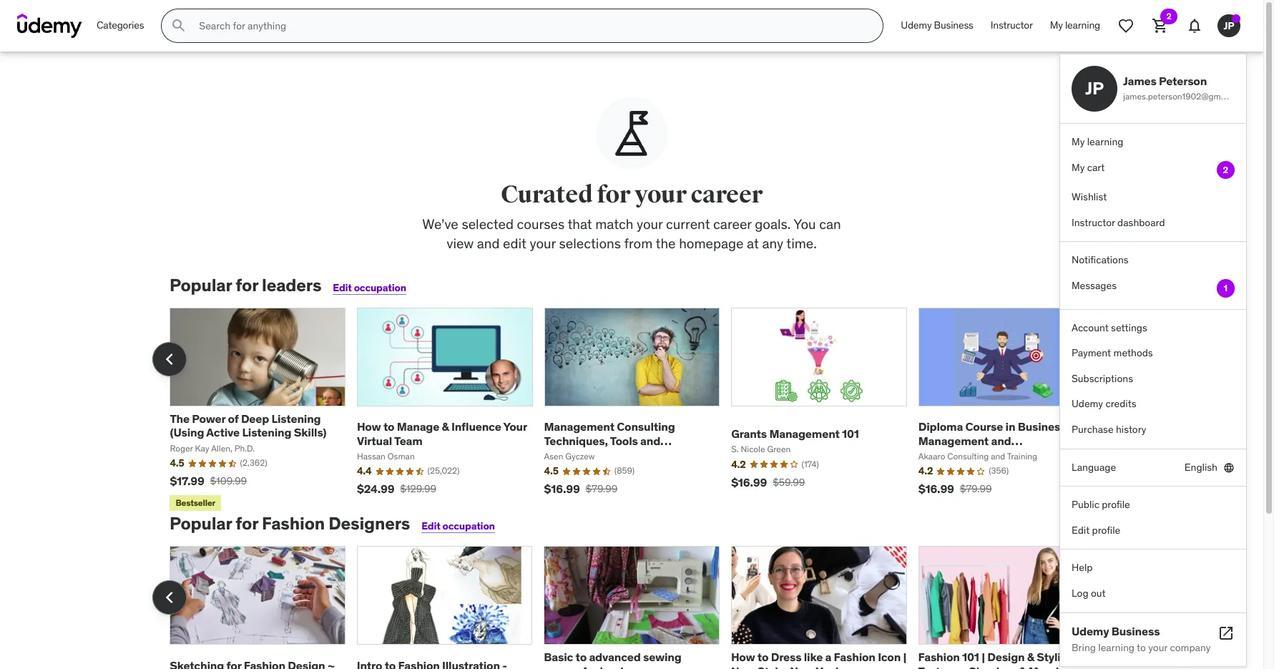 Task type: vqa. For each thing, say whether or not it's contained in the screenshot.
like
yes



Task type: locate. For each thing, give the bounding box(es) containing it.
career up the at
[[714, 215, 752, 233]]

curated
[[501, 180, 593, 210]]

jp
[[1224, 19, 1235, 32], [1086, 77, 1104, 99]]

0 vertical spatial carousel element
[[152, 308, 1111, 514]]

carousel element
[[152, 308, 1111, 514], [152, 546, 1094, 669]]

101 inside fashion 101 | design & styling- textures, shaping, & more!
[[963, 650, 980, 664]]

0 vertical spatial edit occupation
[[333, 281, 406, 294]]

to left company
[[1137, 641, 1146, 654]]

0 horizontal spatial management
[[544, 420, 615, 434]]

for
[[597, 180, 631, 210], [236, 274, 258, 296], [236, 513, 258, 535], [583, 664, 598, 669]]

to left manage
[[384, 420, 395, 434]]

0 horizontal spatial 101
[[842, 426, 859, 441]]

& right the design
[[1028, 650, 1035, 664]]

career up current
[[691, 180, 763, 210]]

occupation for popular for fashion designers
[[443, 520, 495, 533]]

how inside how to dress like a fashion icon | new style, new you!
[[731, 650, 755, 664]]

1 horizontal spatial 2
[[1224, 164, 1229, 175]]

skills)
[[294, 425, 327, 440]]

business for udemy business
[[934, 19, 974, 32]]

udemy
[[901, 19, 932, 32], [1072, 397, 1104, 410], [1072, 624, 1110, 638]]

jp for jp
[[1224, 19, 1235, 32]]

goals.
[[755, 215, 791, 233]]

time.
[[787, 234, 817, 252]]

learning right bring
[[1099, 641, 1135, 654]]

1 horizontal spatial fashion
[[834, 650, 876, 664]]

1 vertical spatial instructor
[[1072, 216, 1116, 229]]

profile
[[1102, 498, 1131, 511], [1093, 524, 1121, 537]]

categories
[[97, 19, 144, 32]]

0 horizontal spatial instructor
[[991, 19, 1033, 32]]

0 horizontal spatial jp
[[1086, 77, 1104, 99]]

purchase
[[1072, 423, 1114, 436]]

purchase history
[[1072, 423, 1147, 436]]

the power of deep listening (using active listening skills) link
[[170, 412, 327, 440]]

2 vertical spatial udemy
[[1072, 624, 1110, 638]]

udemy image
[[17, 14, 82, 38]]

1 horizontal spatial instructor
[[1072, 216, 1116, 229]]

profile for edit profile
[[1093, 524, 1121, 537]]

0 horizontal spatial fashion
[[262, 513, 325, 535]]

career
[[691, 180, 763, 210], [714, 215, 752, 233]]

to
[[384, 420, 395, 434], [1137, 641, 1146, 654], [576, 650, 587, 664], [758, 650, 769, 664]]

my up my cart
[[1072, 135, 1085, 148]]

how inside how to manage & influence your virtual team
[[357, 420, 381, 434]]

fashion inside fashion 101 | design & styling- textures, shaping, & more!
[[919, 650, 960, 664]]

and
[[477, 234, 500, 252], [641, 433, 661, 448], [992, 433, 1012, 448]]

| left the design
[[982, 650, 985, 664]]

influence
[[452, 420, 501, 434]]

my
[[1050, 19, 1063, 32], [1072, 135, 1085, 148], [1072, 161, 1085, 174]]

for for your
[[597, 180, 631, 210]]

0 horizontal spatial how
[[357, 420, 381, 434]]

carousel element for popular for fashion designers
[[152, 546, 1094, 669]]

occupation
[[354, 281, 406, 294], [443, 520, 495, 533]]

submit search image
[[171, 17, 188, 34]]

2 horizontal spatial &
[[1028, 650, 1035, 664]]

profile right public
[[1102, 498, 1131, 511]]

business left instructor link
[[934, 19, 974, 32]]

edit
[[503, 234, 527, 252]]

basic
[[544, 650, 573, 664]]

1 vertical spatial business
[[1018, 420, 1067, 434]]

2 carousel element from the top
[[152, 546, 1094, 669]]

udemy for udemy business
[[901, 19, 932, 32]]

1 horizontal spatial and
[[641, 433, 661, 448]]

instructor for instructor dashboard
[[1072, 216, 1116, 229]]

language
[[1072, 461, 1117, 473]]

jp left james
[[1086, 77, 1104, 99]]

1 horizontal spatial jp
[[1224, 19, 1235, 32]]

1 horizontal spatial occupation
[[443, 520, 495, 533]]

0 vertical spatial popular
[[170, 274, 232, 296]]

2 horizontal spatial business
[[1112, 624, 1160, 638]]

1 horizontal spatial management
[[770, 426, 840, 441]]

edit right leaders
[[333, 281, 352, 294]]

1 previous image from the top
[[158, 348, 181, 371]]

your up current
[[635, 180, 687, 210]]

consulting
[[617, 420, 675, 434]]

1 vertical spatial edit occupation button
[[422, 520, 495, 533]]

your left company
[[1149, 641, 1168, 654]]

tools
[[610, 433, 638, 448]]

fashion inside how to dress like a fashion icon | new style, new you!
[[834, 650, 876, 664]]

management consulting techniques, tools and frameworks link
[[544, 420, 675, 461]]

public
[[1072, 498, 1100, 511]]

0 horizontal spatial and
[[477, 234, 500, 252]]

for inside curated for your career we've selected courses that match your current career goals. you can view and edit your selections from the homepage at any time.
[[597, 180, 631, 210]]

your down the courses
[[530, 234, 556, 252]]

0 horizontal spatial edit occupation button
[[333, 281, 406, 294]]

& left more!
[[1019, 664, 1027, 669]]

diploma course in business management and entrepreneurship
[[919, 420, 1067, 461]]

from
[[624, 234, 653, 252]]

0 vertical spatial profile
[[1102, 498, 1131, 511]]

edit occupation button for popular for fashion designers
[[422, 520, 495, 533]]

1 vertical spatial previous image
[[158, 586, 181, 609]]

2 horizontal spatial fashion
[[919, 650, 960, 664]]

dashboard
[[1118, 216, 1165, 229]]

1 vertical spatial my learning
[[1072, 135, 1124, 148]]

0 vertical spatial jp
[[1224, 19, 1235, 32]]

james.peterson1902@gmail.com
[[1124, 91, 1249, 102]]

popular for leaders
[[170, 274, 322, 296]]

1 vertical spatial profile
[[1093, 524, 1121, 537]]

management inside management consulting techniques, tools and frameworks
[[544, 420, 615, 434]]

learning up the cart
[[1088, 135, 1124, 148]]

edit occupation
[[333, 281, 406, 294], [422, 520, 495, 533]]

history
[[1116, 423, 1147, 436]]

new left style,
[[731, 664, 755, 669]]

to left the dress
[[758, 650, 769, 664]]

learning left wishlist image
[[1066, 19, 1101, 32]]

at
[[747, 234, 759, 252]]

101
[[842, 426, 859, 441], [963, 650, 980, 664]]

edit down public
[[1072, 524, 1090, 537]]

to inside how to manage & influence your virtual team
[[384, 420, 395, 434]]

how for how to dress like a fashion icon | new style, new you!
[[731, 650, 755, 664]]

my learning for the bottommost my learning link
[[1072, 135, 1124, 148]]

dress
[[771, 650, 802, 664]]

2 vertical spatial learning
[[1099, 641, 1135, 654]]

your up from
[[637, 215, 663, 233]]

1 horizontal spatial business
[[1018, 420, 1067, 434]]

instructor dashboard link
[[1061, 210, 1247, 236]]

in
[[1006, 420, 1016, 434]]

learning
[[1066, 19, 1101, 32], [1088, 135, 1124, 148], [1099, 641, 1135, 654]]

listening right deep
[[272, 412, 321, 426]]

help link
[[1061, 556, 1247, 581]]

account settings
[[1072, 321, 1148, 334]]

0 vertical spatial previous image
[[158, 348, 181, 371]]

udemy credits link
[[1061, 392, 1247, 417]]

my learning link up the wishlist link
[[1061, 130, 1247, 155]]

settings
[[1112, 321, 1148, 334]]

1 vertical spatial 2
[[1224, 164, 1229, 175]]

udemy business
[[901, 19, 974, 32]]

the power of deep listening (using active listening skills)
[[170, 412, 327, 440]]

1 horizontal spatial edit
[[422, 520, 441, 533]]

to inside how to dress like a fashion icon | new style, new you!
[[758, 650, 769, 664]]

carousel element containing the power of deep listening (using active listening skills)
[[152, 308, 1111, 514]]

the
[[170, 412, 190, 426]]

basic to advanced sewing course for beginners
[[544, 650, 682, 669]]

0 vertical spatial career
[[691, 180, 763, 210]]

0 vertical spatial business
[[934, 19, 974, 32]]

0 vertical spatial instructor
[[991, 19, 1033, 32]]

0 horizontal spatial 2
[[1167, 11, 1172, 21]]

previous image
[[158, 348, 181, 371], [158, 586, 181, 609]]

my learning up the cart
[[1072, 135, 1124, 148]]

1 horizontal spatial |
[[982, 650, 985, 664]]

you have alerts image
[[1232, 14, 1241, 23]]

1 carousel element from the top
[[152, 308, 1111, 514]]

2 horizontal spatial and
[[992, 433, 1012, 448]]

xsmall image
[[1224, 461, 1235, 475]]

jp inside jp link
[[1224, 19, 1235, 32]]

your
[[635, 180, 687, 210], [637, 215, 663, 233], [530, 234, 556, 252], [1149, 641, 1168, 654]]

fashion 101 | design & styling- textures, shaping, & more! link
[[919, 650, 1080, 669]]

0 horizontal spatial edit
[[333, 281, 352, 294]]

1 horizontal spatial 101
[[963, 650, 980, 664]]

to right basic at the bottom left of page
[[576, 650, 587, 664]]

how for how to manage & influence your virtual team
[[357, 420, 381, 434]]

2 | from the left
[[982, 650, 985, 664]]

advanced
[[589, 650, 641, 664]]

0 vertical spatial udemy
[[901, 19, 932, 32]]

1 vertical spatial 101
[[963, 650, 980, 664]]

view
[[447, 234, 474, 252]]

edit for popular for leaders
[[333, 281, 352, 294]]

1 vertical spatial popular
[[170, 513, 232, 535]]

courses
[[517, 215, 565, 233]]

0 vertical spatial my learning
[[1050, 19, 1101, 32]]

edit occupation button
[[333, 281, 406, 294], [422, 520, 495, 533]]

grants
[[732, 426, 767, 441]]

my right instructor link
[[1050, 19, 1063, 32]]

1 horizontal spatial &
[[1019, 664, 1027, 669]]

1 horizontal spatial edit occupation
[[422, 520, 495, 533]]

profile inside edit profile link
[[1093, 524, 1121, 537]]

wishlist
[[1072, 191, 1107, 203]]

curated for your career we've selected courses that match your current career goals. you can view and edit your selections from the homepage at any time.
[[422, 180, 841, 252]]

edit
[[333, 281, 352, 294], [422, 520, 441, 533], [1072, 524, 1090, 537]]

1 | from the left
[[904, 650, 907, 664]]

1 horizontal spatial how
[[731, 650, 755, 664]]

1 vertical spatial edit occupation
[[422, 520, 495, 533]]

active
[[206, 425, 240, 440]]

profile down public profile
[[1093, 524, 1121, 537]]

1 vertical spatial occupation
[[443, 520, 495, 533]]

listening right of
[[242, 425, 292, 440]]

&
[[442, 420, 449, 434], [1028, 650, 1035, 664], [1019, 664, 1027, 669]]

edit right designers
[[422, 520, 441, 533]]

notifications
[[1072, 254, 1129, 267]]

carousel element containing basic to advanced sewing course for beginners
[[152, 546, 1094, 669]]

2 popular from the top
[[170, 513, 232, 535]]

new left you!
[[790, 664, 814, 669]]

to inside basic to advanced sewing course for beginners
[[576, 650, 587, 664]]

management consulting techniques, tools and frameworks
[[544, 420, 675, 461]]

1 horizontal spatial edit occupation button
[[422, 520, 495, 533]]

0 vertical spatial how
[[357, 420, 381, 434]]

0 vertical spatial 101
[[842, 426, 859, 441]]

0 horizontal spatial edit occupation
[[333, 281, 406, 294]]

1 vertical spatial how
[[731, 650, 755, 664]]

| inside fashion 101 | design & styling- textures, shaping, & more!
[[982, 650, 985, 664]]

2 vertical spatial business
[[1112, 624, 1160, 638]]

0 vertical spatial occupation
[[354, 281, 406, 294]]

1 horizontal spatial new
[[790, 664, 814, 669]]

how to manage & influence your virtual team
[[357, 420, 527, 448]]

2 vertical spatial my
[[1072, 161, 1085, 174]]

0 horizontal spatial new
[[731, 664, 755, 669]]

jp for my learning
[[1086, 77, 1104, 99]]

1 popular from the top
[[170, 274, 232, 296]]

public profile
[[1072, 498, 1131, 511]]

public profile link
[[1061, 493, 1247, 518]]

business down log out link
[[1112, 624, 1160, 638]]

my learning left wishlist image
[[1050, 19, 1101, 32]]

business inside udemy business bring learning to your company
[[1112, 624, 1160, 638]]

2 horizontal spatial management
[[919, 433, 989, 448]]

basic to advanced sewing course for beginners link
[[544, 650, 682, 669]]

you
[[794, 215, 816, 233]]

deep
[[241, 412, 269, 426]]

shopping cart with 2 items image
[[1152, 17, 1169, 34]]

we've
[[422, 215, 459, 233]]

0 horizontal spatial business
[[934, 19, 974, 32]]

methods
[[1114, 347, 1153, 359]]

more!
[[1029, 664, 1059, 669]]

my left the cart
[[1072, 161, 1085, 174]]

business right in
[[1018, 420, 1067, 434]]

0 horizontal spatial &
[[442, 420, 449, 434]]

the
[[656, 234, 676, 252]]

| right icon
[[904, 650, 907, 664]]

1 vertical spatial my
[[1072, 135, 1085, 148]]

1 vertical spatial udemy
[[1072, 397, 1104, 410]]

my learning link left wishlist image
[[1042, 9, 1109, 43]]

0 vertical spatial edit occupation button
[[333, 281, 406, 294]]

1 vertical spatial jp
[[1086, 77, 1104, 99]]

fashion
[[262, 513, 325, 535], [834, 650, 876, 664], [919, 650, 960, 664]]

0 vertical spatial my learning link
[[1042, 9, 1109, 43]]

previous image for popular for leaders
[[158, 348, 181, 371]]

udemy inside udemy business bring learning to your company
[[1072, 624, 1110, 638]]

jp right shopping cart with 2 items image
[[1224, 19, 1235, 32]]

0 horizontal spatial |
[[904, 650, 907, 664]]

business
[[934, 19, 974, 32], [1018, 420, 1067, 434], [1112, 624, 1160, 638]]

1 vertical spatial carousel element
[[152, 546, 1094, 669]]

like
[[804, 650, 823, 664]]

how left style,
[[731, 650, 755, 664]]

& right manage
[[442, 420, 449, 434]]

2 previous image from the top
[[158, 586, 181, 609]]

profile inside public profile "link"
[[1102, 498, 1131, 511]]

next image
[[1083, 348, 1106, 371]]

how left team
[[357, 420, 381, 434]]

0 horizontal spatial occupation
[[354, 281, 406, 294]]

to for how to dress like a fashion icon | new style, new you!
[[758, 650, 769, 664]]



Task type: describe. For each thing, give the bounding box(es) containing it.
bring
[[1072, 641, 1096, 654]]

cart
[[1088, 161, 1105, 174]]

team
[[394, 433, 423, 448]]

designers
[[329, 513, 410, 535]]

udemy for udemy credits
[[1072, 397, 1104, 410]]

english
[[1185, 461, 1218, 473]]

| inside how to dress like a fashion icon | new style, new you!
[[904, 650, 907, 664]]

(using
[[170, 425, 204, 440]]

profile for public profile
[[1102, 498, 1131, 511]]

and inside curated for your career we've selected courses that match your current career goals. you can view and edit your selections from the homepage at any time.
[[477, 234, 500, 252]]

how to dress like a fashion icon | new style, new you! link
[[731, 650, 907, 669]]

selections
[[559, 234, 621, 252]]

& inside how to manage & influence your virtual team
[[442, 420, 449, 434]]

you!
[[816, 664, 839, 669]]

sewing
[[643, 650, 682, 664]]

for for fashion
[[236, 513, 258, 535]]

business for udemy business bring learning to your company
[[1112, 624, 1160, 638]]

for for leaders
[[236, 274, 258, 296]]

how to dress like a fashion icon | new style, new you!
[[731, 650, 907, 669]]

wishlist link
[[1061, 185, 1247, 210]]

edit occupation for popular for fashion designers
[[422, 520, 495, 533]]

edit profile link
[[1061, 518, 1247, 543]]

edit occupation for popular for leaders
[[333, 281, 406, 294]]

to inside udemy business bring learning to your company
[[1137, 641, 1146, 654]]

icon
[[878, 650, 901, 664]]

0 vertical spatial my
[[1050, 19, 1063, 32]]

jp link
[[1212, 9, 1247, 43]]

help
[[1072, 561, 1093, 574]]

medium image
[[1218, 624, 1235, 642]]

1 new from the left
[[731, 664, 755, 669]]

textures,
[[919, 664, 967, 669]]

company
[[1170, 641, 1211, 654]]

virtual
[[357, 433, 392, 448]]

edit occupation button for popular for leaders
[[333, 281, 406, 294]]

your
[[503, 420, 527, 434]]

carousel element for popular for leaders
[[152, 308, 1111, 514]]

grants management 101 link
[[732, 426, 859, 441]]

messages
[[1072, 279, 1117, 292]]

0 vertical spatial 2
[[1167, 11, 1172, 21]]

occupation for popular for leaders
[[354, 281, 406, 294]]

popular for popular for leaders
[[170, 274, 232, 296]]

out
[[1091, 587, 1106, 600]]

udemy credits
[[1072, 397, 1137, 410]]

instructor for instructor
[[991, 19, 1033, 32]]

and inside management consulting techniques, tools and frameworks
[[641, 433, 661, 448]]

for inside basic to advanced sewing course for beginners
[[583, 664, 598, 669]]

subscriptions link
[[1061, 366, 1247, 392]]

diploma
[[919, 420, 963, 434]]

course
[[966, 420, 1004, 434]]

frameworks
[[544, 447, 610, 461]]

design
[[988, 650, 1025, 664]]

instructor link
[[982, 9, 1042, 43]]

fashion 101 | design & styling- textures, shaping, & more!
[[919, 650, 1080, 669]]

beginners
[[600, 664, 654, 669]]

of
[[228, 412, 239, 426]]

current
[[666, 215, 710, 233]]

0 vertical spatial learning
[[1066, 19, 1101, 32]]

to for basic to advanced sewing course for beginners
[[576, 650, 587, 664]]

payment
[[1072, 347, 1112, 359]]

notifications link
[[1061, 248, 1247, 273]]

leaders
[[262, 274, 322, 296]]

popular for popular for fashion designers
[[170, 513, 232, 535]]

purchase history link
[[1061, 417, 1247, 443]]

payment methods link
[[1061, 341, 1247, 366]]

match
[[596, 215, 634, 233]]

account settings link
[[1061, 315, 1247, 341]]

categories button
[[88, 9, 153, 43]]

subscriptions
[[1072, 372, 1134, 385]]

Search for anything text field
[[196, 14, 866, 38]]

manage
[[397, 420, 440, 434]]

previous image for popular for fashion designers
[[158, 586, 181, 609]]

to for how to manage & influence your virtual team
[[384, 420, 395, 434]]

and inside diploma course in business management and entrepreneurship
[[992, 433, 1012, 448]]

1 vertical spatial learning
[[1088, 135, 1124, 148]]

selected
[[462, 215, 514, 233]]

2 horizontal spatial edit
[[1072, 524, 1090, 537]]

instructor dashboard
[[1072, 216, 1165, 229]]

how to manage & influence your virtual team link
[[357, 420, 527, 448]]

a
[[826, 650, 832, 664]]

popular for fashion designers
[[170, 513, 410, 535]]

power
[[192, 412, 226, 426]]

techniques,
[[544, 433, 608, 448]]

peterson
[[1159, 74, 1207, 88]]

business inside diploma course in business management and entrepreneurship
[[1018, 420, 1067, 434]]

james peterson james.peterson1902@gmail.com
[[1124, 74, 1249, 102]]

log out
[[1072, 587, 1106, 600]]

diploma course in business management and entrepreneurship link
[[919, 420, 1067, 461]]

management inside diploma course in business management and entrepreneurship
[[919, 433, 989, 448]]

homepage
[[679, 234, 744, 252]]

your inside udemy business bring learning to your company
[[1149, 641, 1168, 654]]

udemy for udemy business bring learning to your company
[[1072, 624, 1110, 638]]

udemy business bring learning to your company
[[1072, 624, 1211, 654]]

grants management 101
[[732, 426, 859, 441]]

2 new from the left
[[790, 664, 814, 669]]

edit for popular for fashion designers
[[422, 520, 441, 533]]

1 vertical spatial career
[[714, 215, 752, 233]]

styling-
[[1037, 650, 1080, 664]]

1 vertical spatial my learning link
[[1061, 130, 1247, 155]]

any
[[762, 234, 784, 252]]

wishlist image
[[1118, 17, 1135, 34]]

entrepreneurship
[[919, 447, 1012, 461]]

james
[[1124, 74, 1157, 88]]

udemy business link
[[893, 9, 982, 43]]

edit profile
[[1072, 524, 1121, 537]]

my learning for the top my learning link
[[1050, 19, 1101, 32]]

2 link
[[1144, 9, 1178, 43]]

payment methods
[[1072, 347, 1153, 359]]

log out link
[[1061, 581, 1247, 607]]

learning inside udemy business bring learning to your company
[[1099, 641, 1135, 654]]



